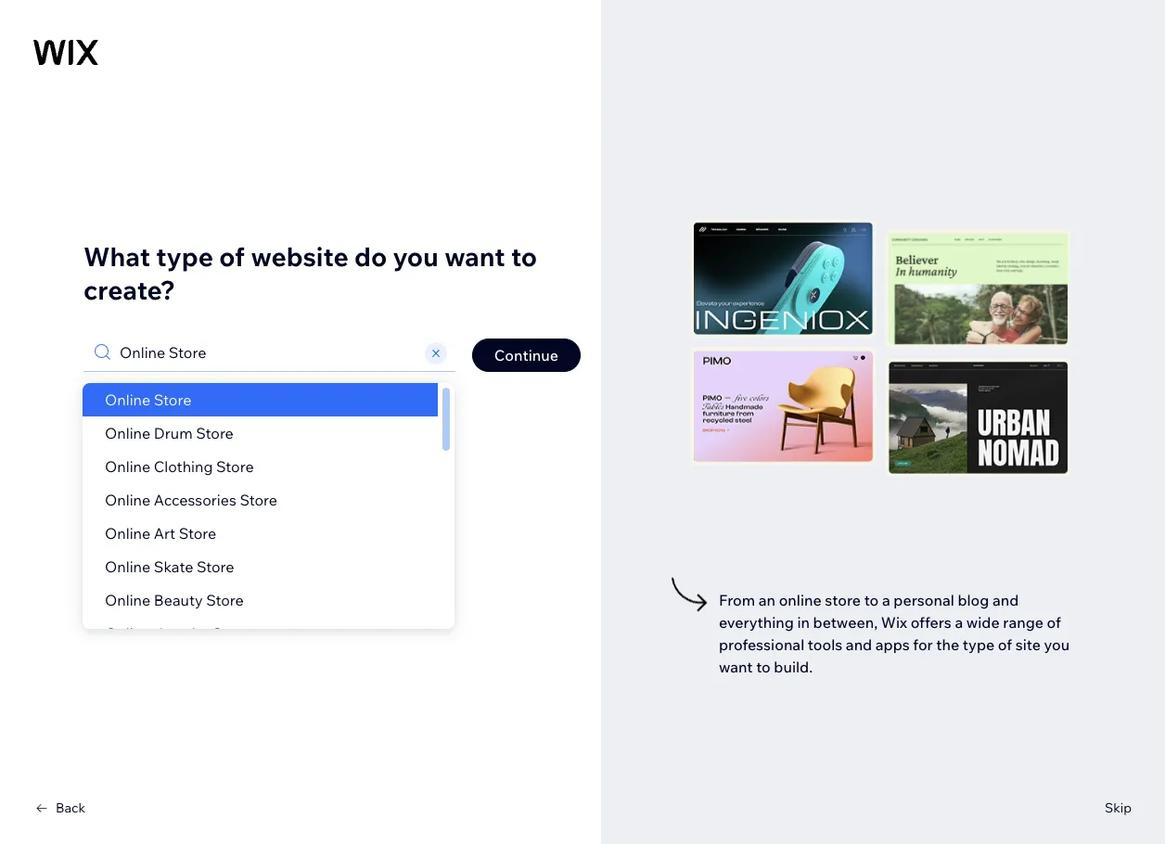 Task type: describe. For each thing, give the bounding box(es) containing it.
drum
[[154, 424, 193, 443]]

want inside the what type of website do you want to create?
[[445, 240, 505, 272]]

online for online art store
[[105, 524, 151, 543]]

1 vertical spatial of
[[1047, 613, 1061, 632]]

back button
[[33, 800, 85, 817]]

wix
[[881, 613, 908, 632]]

build.
[[774, 658, 813, 676]]

clothing
[[154, 457, 213, 476]]

1 vertical spatial a
[[955, 613, 963, 632]]

2 vertical spatial of
[[998, 636, 1012, 654]]

online for online clothing store
[[105, 457, 151, 476]]

store
[[825, 591, 861, 610]]

of inside the what type of website do you want to create?
[[219, 240, 245, 272]]

website
[[251, 240, 349, 272]]

2 horizontal spatial to
[[864, 591, 879, 610]]

professional
[[719, 636, 805, 654]]

online skate store
[[105, 558, 234, 576]]

0 horizontal spatial a
[[882, 591, 890, 610]]

wide
[[967, 613, 1000, 632]]

from
[[719, 591, 755, 610]]

2 vertical spatial to
[[756, 658, 771, 676]]

for
[[913, 636, 933, 654]]

online drum store
[[105, 424, 234, 443]]

accessories
[[154, 491, 237, 509]]

in
[[797, 613, 810, 632]]

store for clothing
[[216, 457, 254, 476]]

an
[[759, 591, 776, 610]]

store for skate
[[197, 558, 234, 576]]

skate
[[154, 558, 193, 576]]

store for drum
[[196, 424, 234, 443]]

beauty
[[154, 591, 203, 610]]

art
[[154, 524, 176, 543]]

back
[[56, 800, 85, 816]]

jewelry
[[154, 624, 209, 643]]

personal
[[894, 591, 955, 610]]

from an online store to a personal blog and everything in between, wix offers a wide range of professional tools and apps for the type of site you want to build.
[[719, 591, 1070, 676]]

want inside the from an online store to a personal blog and everything in between, wix offers a wide range of professional tools and apps for the type of site you want to build.
[[719, 658, 753, 676]]

online accessories store
[[105, 491, 277, 509]]

the
[[937, 636, 960, 654]]

create?
[[84, 273, 175, 306]]

what
[[84, 240, 150, 272]]

online store option
[[83, 383, 438, 417]]

store inside option
[[154, 391, 191, 409]]

store for jewelry
[[212, 624, 250, 643]]

online
[[779, 591, 822, 610]]

list box containing online store
[[83, 383, 455, 650]]

online jewelry store
[[105, 624, 250, 643]]



Task type: vqa. For each thing, say whether or not it's contained in the screenshot.
Online Drum Store's Online
yes



Task type: locate. For each thing, give the bounding box(es) containing it.
online down online store
[[105, 424, 151, 443]]

1 vertical spatial and
[[846, 636, 872, 654]]

1 horizontal spatial type
[[963, 636, 995, 654]]

a
[[882, 591, 890, 610], [955, 613, 963, 632]]

of
[[219, 240, 245, 272], [1047, 613, 1061, 632], [998, 636, 1012, 654]]

type inside the what type of website do you want to create?
[[156, 240, 213, 272]]

online
[[105, 391, 151, 409], [105, 424, 151, 443], [105, 457, 151, 476], [105, 491, 151, 509], [105, 524, 151, 543], [105, 558, 151, 576], [105, 591, 151, 610], [105, 624, 151, 643]]

of right range
[[1047, 613, 1061, 632]]

online for online store
[[105, 391, 151, 409]]

type up the create?
[[156, 240, 213, 272]]

online left art
[[105, 524, 151, 543]]

online down online drum store at the bottom of page
[[105, 457, 151, 476]]

online store
[[105, 391, 191, 409]]

0 horizontal spatial want
[[445, 240, 505, 272]]

Search for your business or site type field
[[114, 334, 422, 371]]

0 vertical spatial you
[[393, 240, 439, 272]]

7 online from the top
[[105, 591, 151, 610]]

want
[[445, 240, 505, 272], [719, 658, 753, 676]]

online left skate
[[105, 558, 151, 576]]

online left jewelry
[[105, 624, 151, 643]]

tools
[[808, 636, 843, 654]]

8 online from the top
[[105, 624, 151, 643]]

online inside option
[[105, 391, 151, 409]]

you
[[393, 240, 439, 272], [1044, 636, 1070, 654]]

0 horizontal spatial you
[[393, 240, 439, 272]]

a up wix
[[882, 591, 890, 610]]

store right "clothing"
[[216, 457, 254, 476]]

skip
[[1105, 800, 1132, 816]]

of left website
[[219, 240, 245, 272]]

and down between,
[[846, 636, 872, 654]]

store right skate
[[197, 558, 234, 576]]

store right drum
[[196, 424, 234, 443]]

0 vertical spatial type
[[156, 240, 213, 272]]

continue button
[[472, 339, 581, 372]]

0 vertical spatial of
[[219, 240, 245, 272]]

online for online jewelry store
[[105, 624, 151, 643]]

you inside the what type of website do you want to create?
[[393, 240, 439, 272]]

1 vertical spatial want
[[719, 658, 753, 676]]

1 horizontal spatial a
[[955, 613, 963, 632]]

1 vertical spatial you
[[1044, 636, 1070, 654]]

0 vertical spatial to
[[511, 240, 537, 272]]

0 vertical spatial want
[[445, 240, 505, 272]]

1 horizontal spatial you
[[1044, 636, 1070, 654]]

type inside the from an online store to a personal blog and everything in between, wix offers a wide range of professional tools and apps for the type of site you want to build.
[[963, 636, 995, 654]]

store right accessories
[[240, 491, 277, 509]]

store up drum
[[154, 391, 191, 409]]

online for online skate store
[[105, 558, 151, 576]]

1 vertical spatial to
[[864, 591, 879, 610]]

online left beauty
[[105, 591, 151, 610]]

between,
[[813, 613, 878, 632]]

online clothing store
[[105, 457, 254, 476]]

of left site
[[998, 636, 1012, 654]]

1 horizontal spatial want
[[719, 658, 753, 676]]

list box
[[83, 383, 455, 650]]

1 online from the top
[[105, 391, 151, 409]]

0 horizontal spatial and
[[846, 636, 872, 654]]

store
[[154, 391, 191, 409], [196, 424, 234, 443], [216, 457, 254, 476], [240, 491, 277, 509], [179, 524, 216, 543], [197, 558, 234, 576], [206, 591, 244, 610], [212, 624, 250, 643]]

to
[[511, 240, 537, 272], [864, 591, 879, 610], [756, 658, 771, 676]]

type
[[156, 240, 213, 272], [963, 636, 995, 654]]

continue
[[494, 346, 559, 365]]

to inside the what type of website do you want to create?
[[511, 240, 537, 272]]

online for online accessories store
[[105, 491, 151, 509]]

1 horizontal spatial and
[[993, 591, 1019, 610]]

everything
[[719, 613, 794, 632]]

a left wide
[[955, 613, 963, 632]]

2 online from the top
[[105, 424, 151, 443]]

skip button
[[1105, 800, 1132, 817]]

you inside the from an online store to a personal blog and everything in between, wix offers a wide range of professional tools and apps for the type of site you want to build.
[[1044, 636, 1070, 654]]

1 horizontal spatial to
[[756, 658, 771, 676]]

do
[[354, 240, 387, 272]]

store right jewelry
[[212, 624, 250, 643]]

online up online art store
[[105, 491, 151, 509]]

online for online drum store
[[105, 424, 151, 443]]

5 online from the top
[[105, 524, 151, 543]]

1 vertical spatial type
[[963, 636, 995, 654]]

site
[[1016, 636, 1041, 654]]

6 online from the top
[[105, 558, 151, 576]]

blog
[[958, 591, 990, 610]]

offers
[[911, 613, 952, 632]]

0 vertical spatial a
[[882, 591, 890, 610]]

range
[[1003, 613, 1044, 632]]

online beauty store
[[105, 591, 244, 610]]

3 online from the top
[[105, 457, 151, 476]]

store for beauty
[[206, 591, 244, 610]]

1 horizontal spatial of
[[998, 636, 1012, 654]]

you right do
[[393, 240, 439, 272]]

you right site
[[1044, 636, 1070, 654]]

0 horizontal spatial type
[[156, 240, 213, 272]]

2 horizontal spatial of
[[1047, 613, 1061, 632]]

0 vertical spatial and
[[993, 591, 1019, 610]]

online up online drum store at the bottom of page
[[105, 391, 151, 409]]

online for online beauty store
[[105, 591, 151, 610]]

0 horizontal spatial to
[[511, 240, 537, 272]]

store right art
[[179, 524, 216, 543]]

0 horizontal spatial of
[[219, 240, 245, 272]]

type down wide
[[963, 636, 995, 654]]

and up range
[[993, 591, 1019, 610]]

apps
[[876, 636, 910, 654]]

and
[[993, 591, 1019, 610], [846, 636, 872, 654]]

4 online from the top
[[105, 491, 151, 509]]

online art store
[[105, 524, 216, 543]]

store for accessories
[[240, 491, 277, 509]]

store for art
[[179, 524, 216, 543]]

store right beauty
[[206, 591, 244, 610]]

what type of website do you want to create?
[[84, 240, 537, 306]]



